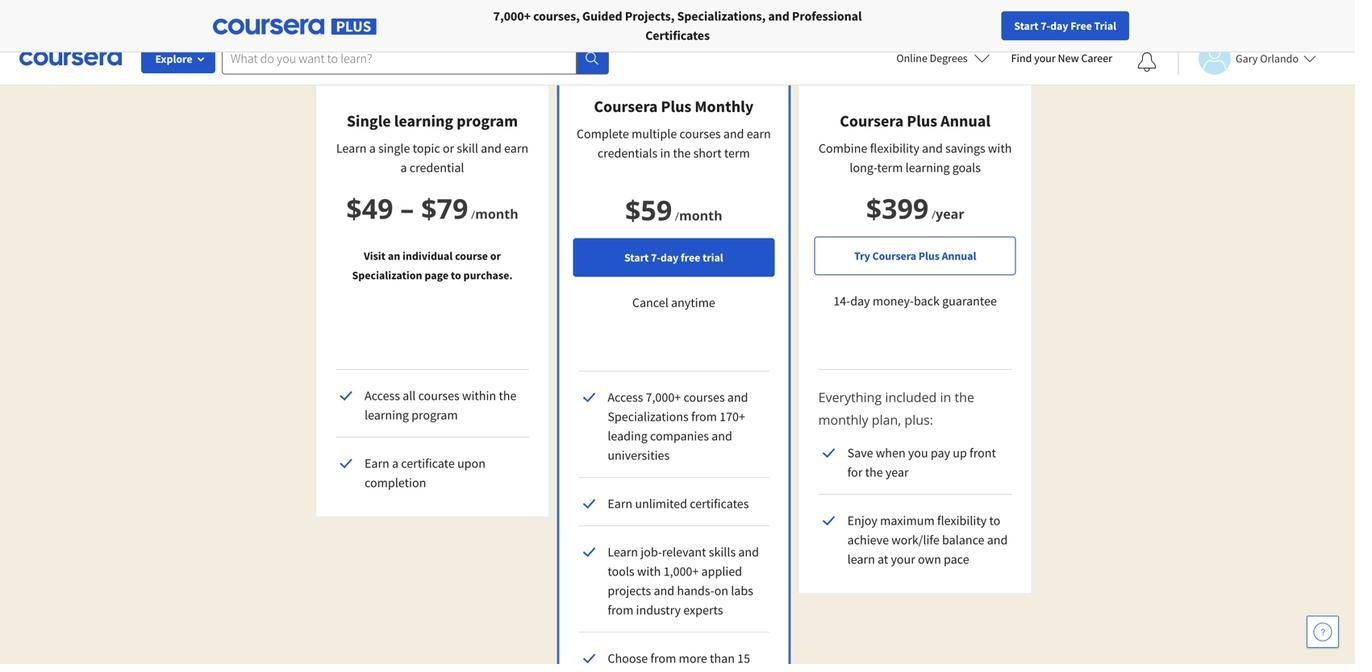Task type: locate. For each thing, give the bounding box(es) containing it.
flexibility down coursera plus annual
[[870, 140, 920, 157]]

or inside the learn a single topic or skill and earn a credential
[[443, 140, 454, 157]]

and up 170+
[[728, 390, 748, 406]]

2 horizontal spatial a
[[401, 160, 407, 176]]

1 vertical spatial 7,000+
[[646, 390, 681, 406]]

month inside the $49 – $79 / month
[[475, 205, 519, 223]]

free
[[681, 250, 700, 265]]

start up the find at the top of the page
[[1014, 19, 1039, 33]]

start up cancel
[[624, 250, 649, 265]]

projects,
[[625, 8, 675, 24]]

plus:
[[905, 411, 933, 429]]

a left single
[[369, 140, 376, 157]]

0 vertical spatial to
[[451, 268, 461, 283]]

or
[[443, 140, 454, 157], [490, 249, 501, 263]]

1 horizontal spatial from
[[691, 409, 717, 425]]

coursera right try
[[872, 249, 917, 263]]

earn inside the learn a single topic or skill and earn a credential
[[504, 140, 529, 157]]

and left professional
[[768, 8, 790, 24]]

learning inside the access all courses within the learning program
[[365, 407, 409, 424]]

$399 / year
[[866, 190, 965, 227]]

$79
[[421, 190, 468, 227]]

/ for $399
[[932, 207, 936, 222]]

show notifications image
[[1137, 52, 1157, 72]]

1 vertical spatial flexibility
[[937, 513, 987, 529]]

1 horizontal spatial month
[[679, 207, 723, 224]]

from inside learn job-relevant skills and tools with 1,000+ applied projects and hands-on labs from industry experts
[[608, 603, 634, 619]]

1 vertical spatial with
[[637, 564, 661, 580]]

and down the monthly
[[723, 126, 744, 142]]

earn
[[747, 126, 771, 142], [504, 140, 529, 157]]

courses up short
[[680, 126, 721, 142]]

certificates
[[645, 27, 710, 44]]

the right within at the bottom of the page
[[499, 388, 517, 404]]

goals
[[953, 160, 981, 176]]

with
[[988, 140, 1012, 157], [637, 564, 661, 580]]

0 vertical spatial learning
[[394, 111, 453, 131]]

annual up savings
[[941, 111, 991, 131]]

back
[[914, 293, 940, 309]]

1 horizontal spatial for
[[348, 8, 366, 24]]

your right the find at the top of the page
[[1034, 51, 1056, 65]]

in down multiple
[[660, 145, 671, 161]]

0 vertical spatial with
[[988, 140, 1012, 157]]

learn inside learn job-relevant skills and tools with 1,000+ applied projects and hands-on labs from industry experts
[[608, 545, 638, 561]]

monthly
[[695, 96, 754, 117]]

1 vertical spatial in
[[940, 389, 951, 406]]

0 vertical spatial learn
[[336, 140, 367, 157]]

plus up multiple
[[661, 96, 692, 117]]

a for single
[[369, 140, 376, 157]]

1 vertical spatial start
[[624, 250, 649, 265]]

1 horizontal spatial earn
[[608, 496, 633, 512]]

access left all
[[365, 388, 400, 404]]

1 vertical spatial 7-
[[651, 250, 661, 265]]

from left 170+
[[691, 409, 717, 425]]

guarantee
[[942, 293, 997, 309]]

earn inside complete multiple courses and earn credentials in the short term
[[747, 126, 771, 142]]

7,000+
[[493, 8, 531, 24], [646, 390, 681, 406]]

guided
[[582, 8, 622, 24]]

month inside $59 / month
[[679, 207, 723, 224]]

the right included
[[955, 389, 975, 406]]

courses right all
[[418, 388, 460, 404]]

learn for learn a single topic or skill and earn a credential
[[336, 140, 367, 157]]

with down job- in the left bottom of the page
[[637, 564, 661, 580]]

0 horizontal spatial earn
[[504, 140, 529, 157]]

gary
[[1236, 51, 1258, 66]]

or inside visit an individual course or specialization page to purchase.
[[490, 249, 501, 263]]

0 vertical spatial earn
[[365, 456, 389, 472]]

1 vertical spatial or
[[490, 249, 501, 263]]

0 vertical spatial from
[[691, 409, 717, 425]]

flexibility up balance
[[937, 513, 987, 529]]

0 horizontal spatial in
[[660, 145, 671, 161]]

7-
[[1041, 19, 1050, 33], [651, 250, 661, 265]]

access inside access 7,000+ courses and specializations from 170+ leading companies and universities
[[608, 390, 643, 406]]

flexibility inside combine flexibility and savings with long-term learning goals
[[870, 140, 920, 157]]

0 horizontal spatial from
[[608, 603, 634, 619]]

and right balance
[[987, 532, 1008, 549]]

0 vertical spatial program
[[457, 111, 518, 131]]

1 horizontal spatial year
[[936, 205, 965, 223]]

0 horizontal spatial to
[[451, 268, 461, 283]]

1 horizontal spatial /
[[675, 209, 679, 224]]

1 horizontal spatial learn
[[608, 545, 638, 561]]

find your new career link
[[1003, 48, 1121, 69]]

0 vertical spatial your
[[1034, 51, 1056, 65]]

1 vertical spatial day
[[661, 250, 679, 265]]

earn inside earn a certificate upon completion
[[365, 456, 389, 472]]

plan,
[[872, 411, 901, 429]]

learning up topic
[[394, 111, 453, 131]]

access up specializations
[[608, 390, 643, 406]]

access
[[365, 388, 400, 404], [608, 390, 643, 406]]

learn inside the learn a single topic or skill and earn a credential
[[336, 140, 367, 157]]

earn up completion
[[365, 456, 389, 472]]

learning down all
[[365, 407, 409, 424]]

0 horizontal spatial for
[[239, 8, 256, 24]]

on
[[714, 583, 728, 599]]

0 horizontal spatial year
[[886, 465, 909, 481]]

7,000+ inside access 7,000+ courses and specializations from 170+ leading companies and universities
[[646, 390, 681, 406]]

start 7-day free trial button
[[1001, 11, 1129, 40]]

$49 – $79 / month
[[346, 190, 519, 227]]

annual inside button
[[942, 249, 976, 263]]

degrees
[[930, 51, 968, 65]]

1 horizontal spatial term
[[877, 160, 903, 176]]

skill
[[457, 140, 478, 157]]

help center image
[[1313, 623, 1333, 642]]

1 horizontal spatial 7,000+
[[646, 390, 681, 406]]

plus for $399
[[907, 111, 938, 131]]

1 horizontal spatial flexibility
[[937, 513, 987, 529]]

0 vertical spatial 7-
[[1041, 19, 1050, 33]]

specialization
[[352, 268, 422, 283]]

and inside the learn a single topic or skill and earn a credential
[[481, 140, 502, 157]]

program up skill
[[457, 111, 518, 131]]

term up $399
[[877, 160, 903, 176]]

1 vertical spatial from
[[608, 603, 634, 619]]

/ right $59
[[675, 209, 679, 224]]

learn down single
[[336, 140, 367, 157]]

to
[[451, 268, 461, 283], [989, 513, 1001, 529]]

projects
[[608, 583, 651, 599]]

0 horizontal spatial your
[[891, 552, 915, 568]]

program inside the access all courses within the learning program
[[412, 407, 458, 424]]

explore
[[155, 52, 192, 66]]

to right page
[[451, 268, 461, 283]]

1 horizontal spatial a
[[392, 456, 399, 472]]

month
[[475, 205, 519, 223], [679, 207, 723, 224]]

1 horizontal spatial start
[[1014, 19, 1039, 33]]

coursera for $399
[[840, 111, 904, 131]]

learn
[[848, 552, 875, 568]]

0 horizontal spatial start
[[624, 250, 649, 265]]

with right savings
[[988, 140, 1012, 157]]

monthly
[[819, 411, 869, 429]]

0 horizontal spatial term
[[724, 145, 750, 161]]

and down 170+
[[712, 428, 732, 445]]

plus up combine flexibility and savings with long-term learning goals
[[907, 111, 938, 131]]

from inside access 7,000+ courses and specializations from 170+ leading companies and universities
[[691, 409, 717, 425]]

for
[[848, 465, 863, 481]]

1 horizontal spatial to
[[989, 513, 1001, 529]]

2 vertical spatial a
[[392, 456, 399, 472]]

governments
[[368, 8, 441, 24]]

courses for multiple
[[680, 126, 721, 142]]

in inside complete multiple courses and earn credentials in the short term
[[660, 145, 671, 161]]

1 vertical spatial your
[[891, 552, 915, 568]]

access inside the access all courses within the learning program
[[365, 388, 400, 404]]

None search field
[[222, 42, 609, 75]]

free
[[1071, 19, 1092, 33]]

learn up 'tools'
[[608, 545, 638, 561]]

courses inside complete multiple courses and earn credentials in the short term
[[680, 126, 721, 142]]

the left short
[[673, 145, 691, 161]]

courses
[[680, 126, 721, 142], [418, 388, 460, 404], [684, 390, 725, 406]]

the inside everything included in the monthly plan, plus:
[[955, 389, 975, 406]]

courses inside the access all courses within the learning program
[[418, 388, 460, 404]]

page
[[425, 268, 449, 283]]

1 vertical spatial year
[[886, 465, 909, 481]]

program down all
[[412, 407, 458, 424]]

0 horizontal spatial /
[[471, 207, 475, 222]]

coursera inside button
[[872, 249, 917, 263]]

or up purchase.
[[490, 249, 501, 263]]

0 horizontal spatial or
[[443, 140, 454, 157]]

pace
[[944, 552, 969, 568]]

learn for learn job-relevant skills and tools with 1,000+ applied projects and hands-on labs from industry experts
[[608, 545, 638, 561]]

your
[[1034, 51, 1056, 65], [891, 552, 915, 568]]

1 horizontal spatial 7-
[[1041, 19, 1050, 33]]

2 horizontal spatial /
[[932, 207, 936, 222]]

7,000+ up specializations
[[646, 390, 681, 406]]

/ inside $399 / year
[[932, 207, 936, 222]]

0 horizontal spatial 7-
[[651, 250, 661, 265]]

and right skills
[[738, 545, 759, 561]]

and up industry
[[654, 583, 675, 599]]

leading
[[608, 428, 648, 445]]

online degrees button
[[884, 40, 1003, 76]]

1 horizontal spatial access
[[608, 390, 643, 406]]

month up course
[[475, 205, 519, 223]]

earn left unlimited
[[608, 496, 633, 512]]

professional
[[792, 8, 862, 24]]

to down front
[[989, 513, 1001, 529]]

0 horizontal spatial month
[[475, 205, 519, 223]]

1 vertical spatial learn
[[608, 545, 638, 561]]

earn down the monthly
[[747, 126, 771, 142]]

month up free
[[679, 207, 723, 224]]

a down single
[[401, 160, 407, 176]]

with inside learn job-relevant skills and tools with 1,000+ applied projects and hands-on labs from industry experts
[[637, 564, 661, 580]]

start for start 7-day free trial
[[1014, 19, 1039, 33]]

1 vertical spatial learning
[[906, 160, 950, 176]]

companies
[[650, 428, 709, 445]]

for left universities
[[239, 8, 256, 24]]

skills
[[709, 545, 736, 561]]

1 for from the left
[[239, 8, 256, 24]]

short
[[693, 145, 722, 161]]

and right skill
[[481, 140, 502, 157]]

a inside earn a certificate upon completion
[[392, 456, 399, 472]]

0 vertical spatial start
[[1014, 19, 1039, 33]]

2 horizontal spatial day
[[1050, 19, 1069, 33]]

a for certificate
[[392, 456, 399, 472]]

combine flexibility and savings with long-term learning goals
[[819, 140, 1012, 176]]

year down goals
[[936, 205, 965, 223]]

learn
[[336, 140, 367, 157], [608, 545, 638, 561]]

year down when
[[886, 465, 909, 481]]

access 7,000+ courses and specializations from 170+ leading companies and universities
[[608, 390, 748, 464]]

0 horizontal spatial earn
[[365, 456, 389, 472]]

0 vertical spatial day
[[1050, 19, 1069, 33]]

universities
[[259, 8, 322, 24]]

for left governments
[[348, 8, 366, 24]]

in right included
[[940, 389, 951, 406]]

earn right skill
[[504, 140, 529, 157]]

1 vertical spatial earn
[[608, 496, 633, 512]]

work/life
[[892, 532, 940, 549]]

2 vertical spatial learning
[[365, 407, 409, 424]]

courses up 170+
[[684, 390, 725, 406]]

year
[[936, 205, 965, 223], [886, 465, 909, 481]]

coursera up combine
[[840, 111, 904, 131]]

earn
[[365, 456, 389, 472], [608, 496, 633, 512]]

learning left goals
[[906, 160, 950, 176]]

and inside 7,000+ courses, guided projects, specializations, and professional certificates
[[768, 8, 790, 24]]

0 horizontal spatial flexibility
[[870, 140, 920, 157]]

term right short
[[724, 145, 750, 161]]

0 horizontal spatial day
[[661, 250, 679, 265]]

0 vertical spatial or
[[443, 140, 454, 157]]

/ right the $79
[[471, 207, 475, 222]]

annual up the guarantee
[[942, 249, 976, 263]]

your right at on the right
[[891, 552, 915, 568]]

and inside complete multiple courses and earn credentials in the short term
[[723, 126, 744, 142]]

topic
[[413, 140, 440, 157]]

1 horizontal spatial or
[[490, 249, 501, 263]]

up
[[953, 445, 967, 461]]

coursera for $59
[[594, 96, 658, 117]]

0 vertical spatial 7,000+
[[493, 8, 531, 24]]

1 horizontal spatial in
[[940, 389, 951, 406]]

1 vertical spatial annual
[[942, 249, 976, 263]]

courses inside access 7,000+ courses and specializations from 170+ leading companies and universities
[[684, 390, 725, 406]]

plus up 'back' on the top of the page
[[919, 249, 940, 263]]

single
[[378, 140, 410, 157]]

1 vertical spatial a
[[401, 160, 407, 176]]

0 horizontal spatial 7,000+
[[493, 8, 531, 24]]

or for topic
[[443, 140, 454, 157]]

2 vertical spatial day
[[850, 293, 870, 309]]

coursera up 'complete'
[[594, 96, 658, 117]]

try coursera plus annual button
[[815, 237, 1016, 275]]

1 vertical spatial to
[[989, 513, 1001, 529]]

0 vertical spatial a
[[369, 140, 376, 157]]

everything
[[819, 389, 882, 406]]

to inside enjoy maximum flexibility to achieve work/life balance and learn at your own pace
[[989, 513, 1001, 529]]

0 horizontal spatial with
[[637, 564, 661, 580]]

program
[[457, 111, 518, 131], [412, 407, 458, 424]]

start 7-day free trial
[[624, 250, 723, 265]]

7,000+ left courses,
[[493, 8, 531, 24]]

14-
[[834, 293, 850, 309]]

certificates
[[690, 496, 749, 512]]

1 horizontal spatial with
[[988, 140, 1012, 157]]

trial
[[1094, 19, 1117, 33]]

/ right $399
[[932, 207, 936, 222]]

enjoy
[[848, 513, 878, 529]]

single learning program
[[347, 111, 518, 131]]

a up completion
[[392, 456, 399, 472]]

1 vertical spatial program
[[412, 407, 458, 424]]

0 vertical spatial year
[[936, 205, 965, 223]]

with inside combine flexibility and savings with long-term learning goals
[[988, 140, 1012, 157]]

or left skill
[[443, 140, 454, 157]]

from down 'projects'
[[608, 603, 634, 619]]

the right for at bottom right
[[865, 465, 883, 481]]

career
[[1081, 51, 1112, 65]]

term inside combine flexibility and savings with long-term learning goals
[[877, 160, 903, 176]]

1 horizontal spatial day
[[850, 293, 870, 309]]

0 vertical spatial in
[[660, 145, 671, 161]]

and down coursera plus annual
[[922, 140, 943, 157]]

coursera
[[594, 96, 658, 117], [840, 111, 904, 131], [872, 249, 917, 263]]

0 vertical spatial flexibility
[[870, 140, 920, 157]]

try coursera plus annual
[[854, 249, 976, 263]]

0 horizontal spatial a
[[369, 140, 376, 157]]

learning
[[394, 111, 453, 131], [906, 160, 950, 176], [365, 407, 409, 424]]

1 horizontal spatial earn
[[747, 126, 771, 142]]

term inside complete multiple courses and earn credentials in the short term
[[724, 145, 750, 161]]

/ inside $59 / month
[[675, 209, 679, 224]]

0 horizontal spatial learn
[[336, 140, 367, 157]]

2 for from the left
[[348, 8, 366, 24]]

0 horizontal spatial access
[[365, 388, 400, 404]]



Task type: vqa. For each thing, say whether or not it's contained in the screenshot.
Businesses at the top left
yes



Task type: describe. For each thing, give the bounding box(es) containing it.
year inside $399 / year
[[936, 205, 965, 223]]

individual
[[403, 249, 453, 263]]

earn unlimited certificates
[[608, 496, 749, 512]]

courses for all
[[418, 388, 460, 404]]

save  when you pay up front for the year
[[848, 445, 996, 481]]

tools
[[608, 564, 635, 580]]

your inside enjoy maximum flexibility to achieve work/life balance and learn at your own pace
[[891, 552, 915, 568]]

access all courses within the learning program
[[365, 388, 517, 424]]

coursera plus monthly
[[594, 96, 754, 117]]

the inside complete multiple courses and earn credentials in the short term
[[673, 145, 691, 161]]

trial
[[703, 250, 723, 265]]

or for course
[[490, 249, 501, 263]]

balance
[[942, 532, 985, 549]]

credential
[[410, 160, 464, 176]]

complete multiple courses and earn credentials in the short term
[[577, 126, 771, 161]]

coursera plus image
[[213, 19, 377, 35]]

to inside visit an individual course or specialization page to purchase.
[[451, 268, 461, 283]]

certificate
[[401, 456, 455, 472]]

find your new career
[[1011, 51, 1112, 65]]

anytime
[[671, 295, 715, 311]]

everything included in the monthly plan, plus:
[[819, 389, 975, 429]]

plus for $59
[[661, 96, 692, 117]]

front
[[970, 445, 996, 461]]

1,000+
[[664, 564, 699, 580]]

applied
[[701, 564, 742, 580]]

access for access 7,000+ courses and specializations from 170+ leading companies and universities
[[608, 390, 643, 406]]

flexibility inside enjoy maximum flexibility to achieve work/life balance and learn at your own pace
[[937, 513, 987, 529]]

enjoy maximum flexibility to achieve work/life balance and learn at your own pace
[[848, 513, 1008, 568]]

for for universities
[[239, 8, 256, 24]]

experts
[[683, 603, 723, 619]]

within
[[462, 388, 496, 404]]

start for start 7-day free trial
[[624, 250, 649, 265]]

single
[[347, 111, 391, 131]]

money-
[[873, 293, 914, 309]]

1 horizontal spatial your
[[1034, 51, 1056, 65]]

when
[[876, 445, 906, 461]]

pay
[[931, 445, 950, 461]]

combine
[[819, 140, 868, 157]]

courses,
[[533, 8, 580, 24]]

at
[[878, 552, 888, 568]]

visit
[[364, 249, 386, 263]]

achieve
[[848, 532, 889, 549]]

online degrees
[[897, 51, 968, 65]]

try
[[854, 249, 870, 263]]

for governments
[[348, 8, 441, 24]]

banner navigation
[[13, 0, 454, 32]]

maximum
[[880, 513, 935, 529]]

day for free
[[661, 250, 679, 265]]

job-
[[641, 545, 662, 561]]

start 7-day free trial
[[1014, 19, 1117, 33]]

day for free
[[1050, 19, 1069, 33]]

the inside save  when you pay up front for the year
[[865, 465, 883, 481]]

an
[[388, 249, 400, 263]]

/ inside the $49 – $79 / month
[[471, 207, 475, 222]]

year inside save  when you pay up front for the year
[[886, 465, 909, 481]]

the inside the access all courses within the learning program
[[499, 388, 517, 404]]

start 7-day free trial button
[[573, 238, 775, 277]]

earn a certificate upon completion
[[365, 456, 486, 491]]

businesses link
[[127, 0, 219, 32]]

plus inside try coursera plus annual button
[[919, 249, 940, 263]]

7,000+ inside 7,000+ courses, guided projects, specializations, and professional certificates
[[493, 8, 531, 24]]

gary orlando
[[1236, 51, 1299, 66]]

learning inside combine flexibility and savings with long-term learning goals
[[906, 160, 950, 176]]

earn for $59
[[608, 496, 633, 512]]

included
[[885, 389, 937, 406]]

visit an individual course or specialization page to purchase.
[[352, 249, 513, 283]]

7- for free
[[1041, 19, 1050, 33]]

7,000+ courses, guided projects, specializations, and professional certificates
[[493, 8, 862, 44]]

$49
[[346, 190, 393, 227]]

cancel
[[632, 295, 669, 311]]

coursera image
[[19, 45, 122, 71]]

you
[[908, 445, 928, 461]]

credentials
[[598, 145, 658, 161]]

gary orlando button
[[1178, 42, 1317, 75]]

What do you want to learn? text field
[[222, 42, 577, 75]]

new
[[1058, 51, 1079, 65]]

complete
[[577, 126, 629, 142]]

7- for free
[[651, 250, 661, 265]]

businesses
[[151, 8, 213, 24]]

specializations
[[608, 409, 689, 425]]

course
[[455, 249, 488, 263]]

for for governments
[[348, 8, 366, 24]]

coursera plus annual
[[840, 111, 991, 131]]

access for access all courses within the learning program
[[365, 388, 400, 404]]

courses for 7,000+
[[684, 390, 725, 406]]

earn for $49
[[365, 456, 389, 472]]

purchase.
[[464, 268, 513, 283]]

universities
[[608, 448, 670, 464]]

/ for $59
[[675, 209, 679, 224]]

orlando
[[1260, 51, 1299, 66]]

and inside combine flexibility and savings with long-term learning goals
[[922, 140, 943, 157]]

completion
[[365, 475, 426, 491]]

in inside everything included in the monthly plan, plus:
[[940, 389, 951, 406]]

all
[[403, 388, 416, 404]]

specializations,
[[677, 8, 766, 24]]

hands-
[[677, 583, 714, 599]]

unlimited
[[635, 496, 687, 512]]

cancel anytime
[[632, 295, 715, 311]]

0 vertical spatial annual
[[941, 111, 991, 131]]

savings
[[946, 140, 986, 157]]

$59
[[625, 191, 672, 229]]

multiple
[[632, 126, 677, 142]]

online
[[897, 51, 928, 65]]

–
[[400, 190, 414, 227]]

and inside enjoy maximum flexibility to achieve work/life balance and learn at your own pace
[[987, 532, 1008, 549]]



